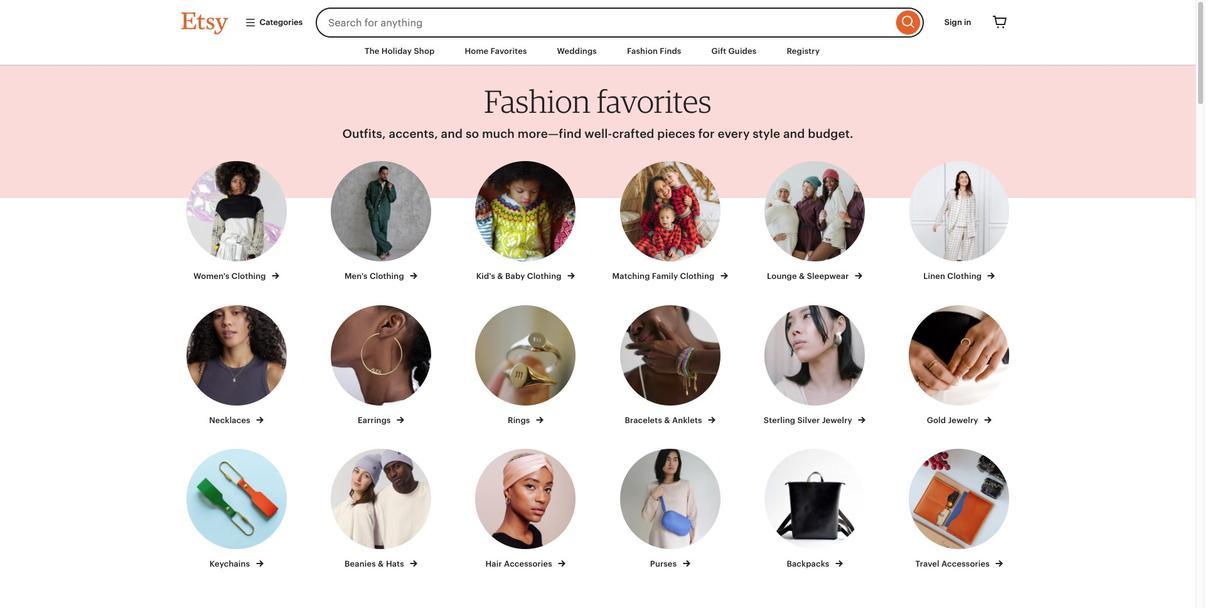 Task type: vqa. For each thing, say whether or not it's contained in the screenshot.


Task type: describe. For each thing, give the bounding box(es) containing it.
menu bar containing the holiday shop
[[158, 38, 1037, 66]]

lounge
[[767, 272, 797, 281]]

sleepwear
[[807, 272, 849, 281]]

silver
[[797, 416, 820, 425]]

shop
[[414, 46, 435, 56]]

linen clothing
[[923, 272, 984, 281]]

women's clothing
[[194, 272, 268, 281]]

accents,
[[389, 127, 438, 140]]

the
[[365, 46, 379, 56]]

anklets
[[672, 416, 702, 425]]

home favorites link
[[455, 40, 536, 63]]

so
[[466, 127, 479, 140]]

2 jewelry from the left
[[948, 416, 978, 425]]

home
[[465, 46, 489, 56]]

the holiday shop link
[[355, 40, 444, 63]]

clothing inside kid's & baby clothing link
[[527, 272, 562, 281]]

beanies
[[345, 560, 376, 569]]

2 and from the left
[[783, 127, 805, 140]]

women's clothing link
[[175, 162, 297, 283]]

crafted
[[612, 127, 654, 140]]

hair accessories
[[485, 560, 554, 569]]

budget.
[[808, 127, 853, 140]]

keychains link
[[175, 449, 297, 570]]

weddings
[[557, 46, 597, 56]]

sign
[[945, 18, 962, 27]]

linen
[[923, 272, 945, 281]]

kid's & baby clothing link
[[465, 162, 587, 283]]

lounge & sleepwear link
[[754, 162, 876, 283]]

fashion for fashion finds
[[627, 46, 658, 56]]

every
[[718, 127, 750, 140]]

categories
[[260, 18, 303, 27]]

more—find
[[518, 127, 582, 140]]

much
[[482, 127, 515, 140]]

gold jewelry link
[[898, 305, 1020, 427]]

clothing inside matching family clothing link
[[680, 272, 715, 281]]

travel
[[915, 560, 939, 569]]

fashion for fashion favorites
[[484, 82, 591, 121]]

lounge & sleepwear
[[767, 272, 851, 281]]

kid's & baby clothing
[[476, 272, 564, 281]]

1 and from the left
[[441, 127, 463, 140]]

hats
[[386, 560, 404, 569]]

kid's
[[476, 272, 495, 281]]

for
[[698, 127, 715, 140]]

registry link
[[777, 40, 829, 63]]

1 jewelry from the left
[[822, 416, 852, 425]]

clothing for women's
[[232, 272, 266, 281]]

& for beanies
[[378, 560, 384, 569]]

gold
[[927, 416, 946, 425]]

matching family clothing link
[[609, 162, 731, 283]]

men's clothing link
[[320, 162, 442, 283]]

banner containing categories
[[158, 0, 1037, 38]]

clothing for linen
[[947, 272, 982, 281]]

favorites
[[597, 82, 712, 121]]

outfits, accents, and so much more—find well-crafted pieces for every style and budget.
[[342, 127, 853, 140]]

none search field inside "banner"
[[316, 8, 924, 38]]

rings
[[508, 416, 532, 425]]

rings link
[[465, 305, 587, 427]]

necklaces link
[[175, 305, 297, 427]]

travel accessories
[[915, 560, 992, 569]]

men's clothing
[[345, 272, 406, 281]]

beanies & hats link
[[320, 449, 442, 570]]

pieces
[[657, 127, 695, 140]]

the holiday shop
[[365, 46, 435, 56]]

hair accessories link
[[465, 449, 587, 570]]

holiday
[[382, 46, 412, 56]]

accessories for travel
[[942, 560, 990, 569]]



Task type: locate. For each thing, give the bounding box(es) containing it.
beanies & hats
[[345, 560, 406, 569]]

guides
[[729, 46, 757, 56]]

& for lounge
[[799, 272, 805, 281]]

purses link
[[609, 449, 731, 570]]

fashion favorites main content
[[0, 66, 1196, 609]]

in
[[964, 18, 971, 27]]

menu bar
[[158, 38, 1037, 66]]

accessories for hair
[[504, 560, 552, 569]]

& right lounge
[[799, 272, 805, 281]]

women's
[[194, 272, 229, 281]]

& right kid's
[[497, 272, 503, 281]]

1 accessories from the left
[[504, 560, 552, 569]]

necklaces
[[209, 416, 252, 425]]

travel accessories link
[[898, 449, 1020, 570]]

0 horizontal spatial and
[[441, 127, 463, 140]]

sign in button
[[935, 11, 981, 34]]

and left 'so'
[[441, 127, 463, 140]]

gift guides
[[711, 46, 757, 56]]

clothing inside men's clothing link
[[370, 272, 404, 281]]

clothing right linen
[[947, 272, 982, 281]]

Search for anything text field
[[316, 8, 893, 38]]

jewelry right gold
[[948, 416, 978, 425]]

favorites
[[491, 46, 527, 56]]

clothing
[[232, 272, 266, 281], [370, 272, 404, 281], [527, 272, 562, 281], [680, 272, 715, 281], [947, 272, 982, 281]]

sign in
[[945, 18, 971, 27]]

clothing right the women's
[[232, 272, 266, 281]]

bracelets & anklets link
[[609, 305, 731, 427]]

matching family clothing
[[612, 272, 717, 281]]

backpacks link
[[754, 449, 876, 570]]

bracelets & anklets
[[625, 416, 704, 425]]

jewelry
[[822, 416, 852, 425], [948, 416, 978, 425]]

earrings link
[[320, 305, 442, 427]]

3 clothing from the left
[[527, 272, 562, 281]]

categories button
[[235, 11, 312, 34]]

5 clothing from the left
[[947, 272, 982, 281]]

accessories right travel
[[942, 560, 990, 569]]

0 horizontal spatial jewelry
[[822, 416, 852, 425]]

0 horizontal spatial fashion
[[484, 82, 591, 121]]

None search field
[[316, 8, 924, 38]]

gift
[[711, 46, 726, 56]]

keychains
[[210, 560, 252, 569]]

& for kid's
[[497, 272, 503, 281]]

1 horizontal spatial fashion
[[627, 46, 658, 56]]

baby
[[505, 272, 525, 281]]

accessories
[[504, 560, 552, 569], [942, 560, 990, 569]]

clothing right baby
[[527, 272, 562, 281]]

sterling silver jewelry link
[[754, 305, 876, 427]]

finds
[[660, 46, 681, 56]]

fashion left the finds
[[627, 46, 658, 56]]

backpacks
[[787, 560, 831, 569]]

clothing right men's
[[370, 272, 404, 281]]

clothing for men's
[[370, 272, 404, 281]]

hair
[[485, 560, 502, 569]]

& left anklets
[[664, 416, 670, 425]]

and
[[441, 127, 463, 140], [783, 127, 805, 140]]

style
[[753, 127, 780, 140]]

2 clothing from the left
[[370, 272, 404, 281]]

gold jewelry
[[927, 416, 980, 425]]

matching
[[612, 272, 650, 281]]

and right "style"
[[783, 127, 805, 140]]

fashion finds link
[[618, 40, 691, 63]]

well-
[[585, 127, 612, 140]]

accessories right hair
[[504, 560, 552, 569]]

& for bracelets
[[664, 416, 670, 425]]

clothing right family
[[680, 272, 715, 281]]

1 horizontal spatial jewelry
[[948, 416, 978, 425]]

0 horizontal spatial accessories
[[504, 560, 552, 569]]

1 horizontal spatial and
[[783, 127, 805, 140]]

men's
[[345, 272, 368, 281]]

&
[[497, 272, 503, 281], [799, 272, 805, 281], [664, 416, 670, 425], [378, 560, 384, 569]]

jewelry right the silver
[[822, 416, 852, 425]]

2 accessories from the left
[[942, 560, 990, 569]]

outfits,
[[342, 127, 386, 140]]

purses
[[650, 560, 679, 569]]

1 horizontal spatial accessories
[[942, 560, 990, 569]]

earrings
[[358, 416, 393, 425]]

weddings link
[[548, 40, 606, 63]]

home favorites
[[465, 46, 527, 56]]

sterling
[[764, 416, 795, 425]]

fashion favorites
[[484, 82, 712, 121]]

family
[[652, 272, 678, 281]]

fashion finds
[[627, 46, 681, 56]]

clothing inside women's clothing link
[[232, 272, 266, 281]]

gift guides link
[[702, 40, 766, 63]]

& left hats
[[378, 560, 384, 569]]

1 clothing from the left
[[232, 272, 266, 281]]

sterling silver jewelry
[[764, 416, 854, 425]]

fashion
[[627, 46, 658, 56], [484, 82, 591, 121]]

4 clothing from the left
[[680, 272, 715, 281]]

fashion up the more—find
[[484, 82, 591, 121]]

bracelets
[[625, 416, 662, 425]]

linen clothing link
[[898, 162, 1020, 283]]

fashion inside 'main content'
[[484, 82, 591, 121]]

banner
[[158, 0, 1037, 38]]

1 vertical spatial fashion
[[484, 82, 591, 121]]

0 vertical spatial fashion
[[627, 46, 658, 56]]

clothing inside linen clothing link
[[947, 272, 982, 281]]

registry
[[787, 46, 820, 56]]



